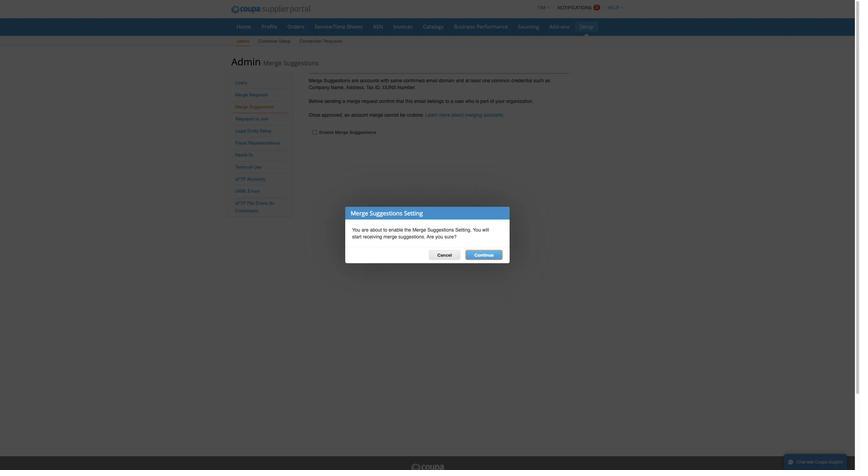 Task type: vqa. For each thing, say whether or not it's contained in the screenshot.
Order
no



Task type: locate. For each thing, give the bounding box(es) containing it.
sftp accounts link
[[235, 177, 265, 182]]

enable merge suggestions
[[319, 130, 377, 135]]

accounts
[[360, 78, 379, 83]]

admin down home
[[237, 39, 249, 44]]

suggestions up name,
[[324, 78, 351, 83]]

you up the start
[[352, 227, 361, 233]]

0 horizontal spatial setup
[[260, 128, 272, 134]]

email left domain
[[426, 78, 438, 83]]

cancel button
[[429, 250, 461, 260]]

sftp up customers)
[[235, 201, 246, 206]]

2 vertical spatial setup
[[260, 128, 272, 134]]

sftp inside sftp file errors (to customers)
[[235, 201, 246, 206]]

chat with coupa support
[[797, 460, 844, 465]]

2 vertical spatial merge
[[384, 234, 397, 240]]

cxml
[[235, 189, 247, 194]]

0 vertical spatial with
[[381, 78, 389, 83]]

part
[[481, 98, 489, 104]]

2 sftp from the top
[[235, 201, 246, 206]]

are up address,
[[352, 78, 359, 83]]

you
[[352, 227, 361, 233], [473, 227, 481, 233]]

1 horizontal spatial you
[[473, 227, 481, 233]]

remit-
[[235, 152, 249, 158]]

2 vertical spatial to
[[384, 227, 388, 233]]

receiving
[[363, 234, 382, 240]]

suggestions.
[[399, 234, 426, 240]]

about right more
[[452, 112, 464, 118]]

common
[[492, 78, 510, 83]]

are
[[352, 78, 359, 83], [362, 227, 369, 233]]

admin down admin link
[[232, 55, 261, 68]]

catalogs link
[[419, 21, 448, 32]]

errors left (to
[[256, 201, 268, 206]]

about up receiving
[[370, 227, 382, 233]]

1 vertical spatial admin
[[232, 55, 261, 68]]

domain
[[439, 78, 455, 83]]

will
[[483, 227, 489, 233]]

start
[[352, 234, 362, 240]]

enable
[[319, 130, 334, 135]]

0 horizontal spatial you
[[352, 227, 361, 233]]

connection
[[300, 39, 322, 44]]

a left user
[[451, 98, 454, 104]]

users
[[235, 80, 247, 85]]

same
[[391, 78, 403, 83]]

suggestions inside you are about to enable the merge suggestions setting. you will start receiving merge suggestions. are you sure?
[[428, 227, 454, 233]]

merge up suggestions.
[[413, 227, 426, 233]]

1 horizontal spatial a
[[451, 98, 454, 104]]

tax
[[367, 85, 374, 90]]

1 vertical spatial errors
[[256, 201, 268, 206]]

to
[[249, 152, 253, 158]]

requests down service/time
[[323, 39, 342, 44]]

duns
[[383, 85, 397, 90]]

setting.
[[456, 227, 472, 233]]

sftp
[[235, 177, 246, 182], [235, 201, 246, 206]]

chat
[[797, 460, 806, 465]]

are up receiving
[[362, 227, 369, 233]]

merge down customer setup link
[[263, 59, 282, 67]]

about
[[452, 112, 464, 118], [370, 227, 382, 233]]

0 vertical spatial are
[[352, 78, 359, 83]]

sftp for sftp accounts
[[235, 177, 246, 182]]

add-ons link
[[545, 21, 574, 32]]

0 horizontal spatial to
[[256, 116, 259, 121]]

0 horizontal spatial a
[[343, 98, 345, 104]]

suggestions inside merge suggestions are accounts with same confirmed email domain and at least one common credential such as company name, address, tax id, duns number.
[[324, 78, 351, 83]]

are inside you are about to enable the merge suggestions setting. you will start receiving merge suggestions. are you sure?
[[362, 227, 369, 233]]

1 vertical spatial sftp
[[235, 201, 246, 206]]

2 horizontal spatial merge
[[384, 234, 397, 240]]

setup
[[580, 23, 594, 30], [279, 39, 291, 44], [260, 128, 272, 134]]

merge down request on the top
[[370, 112, 383, 118]]

1 you from the left
[[352, 227, 361, 233]]

one
[[483, 78, 491, 83]]

1 vertical spatial of
[[249, 165, 253, 170]]

setup down join
[[260, 128, 272, 134]]

performance
[[477, 23, 508, 30]]

email
[[426, 78, 438, 83], [415, 98, 426, 104]]

0 horizontal spatial coupa supplier portal image
[[226, 1, 315, 18]]

1 vertical spatial with
[[807, 460, 815, 465]]

1 vertical spatial email
[[415, 98, 426, 104]]

with
[[381, 78, 389, 83], [807, 460, 815, 465]]

1 horizontal spatial with
[[807, 460, 815, 465]]

(to
[[269, 201, 274, 206]]

cxml errors
[[235, 189, 260, 194]]

at
[[466, 78, 470, 83]]

requests up merge suggestions
[[249, 92, 268, 97]]

merge inside merge suggestions are accounts with same confirmed email domain and at least one common credential such as company name, address, tax id, duns number.
[[309, 78, 323, 83]]

0 horizontal spatial with
[[381, 78, 389, 83]]

account
[[351, 112, 368, 118]]

setup link
[[576, 21, 598, 32]]

sending
[[325, 98, 341, 104]]

0 vertical spatial coupa supplier portal image
[[226, 1, 315, 18]]

be
[[400, 112, 406, 118]]

a right sending
[[343, 98, 345, 104]]

0 vertical spatial to
[[446, 98, 450, 104]]

0 vertical spatial merge
[[347, 98, 360, 104]]

merge down address,
[[347, 98, 360, 104]]

merge
[[263, 59, 282, 67], [309, 78, 323, 83], [235, 92, 248, 97], [235, 104, 248, 109], [335, 130, 348, 135], [351, 209, 368, 217], [413, 227, 426, 233]]

0 vertical spatial requests
[[323, 39, 342, 44]]

ons
[[561, 23, 570, 30]]

1 vertical spatial about
[[370, 227, 382, 233]]

merge requests
[[235, 92, 268, 97]]

to inside you are about to enable the merge suggestions setting. you will start receiving merge suggestions. are you sure?
[[384, 227, 388, 233]]

suggestions up join
[[249, 104, 274, 109]]

terms of use link
[[235, 165, 262, 170]]

with right chat
[[807, 460, 815, 465]]

email right this
[[415, 98, 426, 104]]

merge down users link
[[235, 92, 248, 97]]

to right belongs
[[446, 98, 450, 104]]

merge up the company
[[309, 78, 323, 83]]

fiscal representatives
[[235, 140, 281, 146]]

join
[[261, 116, 269, 121]]

1 vertical spatial coupa supplier portal image
[[411, 463, 445, 470]]

invoices
[[394, 23, 413, 30]]

merge suggestions setting dialog
[[346, 207, 510, 263]]

requests
[[323, 39, 342, 44], [249, 92, 268, 97], [235, 116, 254, 121]]

None checkbox
[[312, 130, 317, 135]]

errors down the accounts
[[248, 189, 260, 194]]

to left the 'enable' in the left of the page
[[384, 227, 388, 233]]

1 sftp from the top
[[235, 177, 246, 182]]

1 horizontal spatial are
[[362, 227, 369, 233]]

request
[[362, 98, 378, 104]]

requests to join link
[[235, 116, 269, 121]]

sftp up cxml
[[235, 177, 246, 182]]

once
[[309, 112, 321, 118]]

1 vertical spatial requests
[[249, 92, 268, 97]]

1 horizontal spatial to
[[384, 227, 388, 233]]

merge down the 'enable' in the left of the page
[[384, 234, 397, 240]]

0 vertical spatial of
[[490, 98, 494, 104]]

suggestions
[[284, 59, 319, 67], [324, 78, 351, 83], [249, 104, 274, 109], [350, 130, 377, 135], [370, 209, 403, 217], [428, 227, 454, 233]]

sheets
[[347, 23, 363, 30]]

to left join
[[256, 116, 259, 121]]

admin
[[237, 39, 249, 44], [232, 55, 261, 68]]

cancel
[[438, 253, 452, 258]]

suggestions up "you"
[[428, 227, 454, 233]]

entity
[[248, 128, 259, 134]]

sftp for sftp file errors (to customers)
[[235, 201, 246, 206]]

0 vertical spatial admin
[[237, 39, 249, 44]]

suggestions inside admin merge suggestions
[[284, 59, 319, 67]]

least
[[471, 78, 481, 83]]

merge inside you are about to enable the merge suggestions setting. you will start receiving merge suggestions. are you sure?
[[413, 227, 426, 233]]

2 horizontal spatial setup
[[580, 23, 594, 30]]

suggestions down connection
[[284, 59, 319, 67]]

0 horizontal spatial about
[[370, 227, 382, 233]]

1 horizontal spatial merge
[[370, 112, 383, 118]]

setup right ons
[[580, 23, 594, 30]]

sftp accounts
[[235, 177, 265, 182]]

requests for merge requests
[[249, 92, 268, 97]]

terms
[[235, 165, 248, 170]]

2 vertical spatial requests
[[235, 116, 254, 121]]

confirmed
[[404, 78, 425, 83]]

orders link
[[283, 21, 309, 32]]

1 vertical spatial are
[[362, 227, 369, 233]]

with inside merge suggestions are accounts with same confirmed email domain and at least one common credential such as company name, address, tax id, duns number.
[[381, 78, 389, 83]]

0 vertical spatial sftp
[[235, 177, 246, 182]]

0 vertical spatial setup
[[580, 23, 594, 30]]

of left use
[[249, 165, 253, 170]]

0 horizontal spatial are
[[352, 78, 359, 83]]

this
[[406, 98, 413, 104]]

1 horizontal spatial setup
[[279, 39, 291, 44]]

customers)
[[235, 208, 259, 213]]

that
[[396, 98, 404, 104]]

2 horizontal spatial to
[[446, 98, 450, 104]]

cannot
[[385, 112, 399, 118]]

setup right customer
[[279, 39, 291, 44]]

id,
[[375, 85, 382, 90]]

2 a from the left
[[451, 98, 454, 104]]

merge requests link
[[235, 92, 268, 97]]

1 vertical spatial setup
[[279, 39, 291, 44]]

setting
[[404, 209, 423, 217]]

such
[[534, 78, 544, 83]]

you left will
[[473, 227, 481, 233]]

of right part
[[490, 98, 494, 104]]

requests up legal
[[235, 116, 254, 121]]

merge suggestions are accounts with same confirmed email domain and at least one common credential such as company name, address, tax id, duns number.
[[309, 78, 551, 90]]

to
[[446, 98, 450, 104], [256, 116, 259, 121], [384, 227, 388, 233]]

about inside you are about to enable the merge suggestions setting. you will start receiving merge suggestions. are you sure?
[[370, 227, 382, 233]]

1 horizontal spatial about
[[452, 112, 464, 118]]

remit-to link
[[235, 152, 253, 158]]

more
[[439, 112, 450, 118]]

with up duns
[[381, 78, 389, 83]]

enable
[[389, 227, 403, 233]]

sure?
[[445, 234, 457, 240]]

company
[[309, 85, 330, 90]]

0 vertical spatial email
[[426, 78, 438, 83]]

coupa supplier portal image
[[226, 1, 315, 18], [411, 463, 445, 470]]



Task type: describe. For each thing, give the bounding box(es) containing it.
name,
[[331, 85, 345, 90]]

business performance
[[454, 23, 508, 30]]

orders
[[288, 23, 304, 30]]

accounts
[[247, 177, 265, 182]]

suggestions down the account
[[350, 130, 377, 135]]

customer
[[258, 39, 278, 44]]

legal entity setup
[[235, 128, 272, 134]]

service/time sheets link
[[310, 21, 367, 32]]

2 you from the left
[[473, 227, 481, 233]]

sftp file errors (to customers)
[[235, 201, 274, 213]]

1 horizontal spatial of
[[490, 98, 494, 104]]

address,
[[346, 85, 365, 90]]

merge right enable
[[335, 130, 348, 135]]

merge suggestions link
[[235, 104, 274, 109]]

merge suggestions setting
[[351, 209, 423, 217]]

connection requests
[[300, 39, 342, 44]]

errors inside sftp file errors (to customers)
[[256, 201, 268, 206]]

1 vertical spatial merge
[[370, 112, 383, 118]]

sftp file errors (to customers) link
[[235, 201, 274, 213]]

admin merge suggestions
[[232, 55, 319, 68]]

continue
[[475, 253, 494, 258]]

merge down merge requests link
[[235, 104, 248, 109]]

suggestions up the 'enable' in the left of the page
[[370, 209, 403, 217]]

admin for admin merge suggestions
[[232, 55, 261, 68]]

customer setup link
[[258, 37, 291, 46]]

invoices link
[[389, 21, 418, 32]]

as
[[546, 78, 551, 83]]

catalogs
[[423, 23, 444, 30]]

merge inside admin merge suggestions
[[263, 59, 282, 67]]

you
[[436, 234, 443, 240]]

remit-to
[[235, 152, 253, 158]]

home link
[[232, 21, 256, 32]]

1 vertical spatial to
[[256, 116, 259, 121]]

with inside button
[[807, 460, 815, 465]]

0 vertical spatial errors
[[248, 189, 260, 194]]

merge inside you are about to enable the merge suggestions setting. you will start receiving merge suggestions. are you sure?
[[384, 234, 397, 240]]

connection requests link
[[299, 37, 343, 46]]

before
[[309, 98, 323, 104]]

add-
[[550, 23, 561, 30]]

admin for admin
[[237, 39, 249, 44]]

coupa
[[816, 460, 828, 465]]

legal entity setup link
[[235, 128, 272, 134]]

0 horizontal spatial of
[[249, 165, 253, 170]]

belongs
[[427, 98, 444, 104]]

organization.
[[506, 98, 534, 104]]

is
[[476, 98, 479, 104]]

add-ons
[[550, 23, 570, 30]]

admin link
[[236, 37, 250, 46]]

merging
[[465, 112, 483, 118]]

and
[[456, 78, 464, 83]]

support
[[829, 460, 844, 465]]

asn
[[373, 23, 383, 30]]

service/time
[[315, 23, 346, 30]]

1 horizontal spatial coupa supplier portal image
[[411, 463, 445, 470]]

users link
[[235, 80, 247, 85]]

requests for connection requests
[[323, 39, 342, 44]]

0 horizontal spatial merge
[[347, 98, 360, 104]]

once approved, an account merge cannot be undone. learn more about merging accounts.
[[309, 112, 505, 118]]

chat with coupa support button
[[784, 454, 848, 470]]

merge up the start
[[351, 209, 368, 217]]

are inside merge suggestions are accounts with same confirmed email domain and at least one common credential such as company name, address, tax id, duns number.
[[352, 78, 359, 83]]

credential
[[512, 78, 533, 83]]

customer setup
[[258, 39, 291, 44]]

sourcing
[[518, 23, 539, 30]]

email inside merge suggestions are accounts with same confirmed email domain and at least one common credential such as company name, address, tax id, duns number.
[[426, 78, 438, 83]]

service/time sheets
[[315, 23, 363, 30]]

cxml errors link
[[235, 189, 260, 194]]

you are about to enable the merge suggestions setting. you will start receiving merge suggestions. are you sure?
[[352, 227, 489, 240]]

asn link
[[369, 21, 388, 32]]

accounts.
[[484, 112, 505, 118]]

your
[[496, 98, 505, 104]]

legal
[[235, 128, 246, 134]]

merge suggestions
[[235, 104, 274, 109]]

before sending a merge request confirm that this email belongs to a user who is part of your organization.
[[309, 98, 534, 104]]

approved,
[[322, 112, 343, 118]]

0 vertical spatial about
[[452, 112, 464, 118]]

who
[[466, 98, 475, 104]]

1 a from the left
[[343, 98, 345, 104]]

an
[[345, 112, 350, 118]]

business performance link
[[450, 21, 513, 32]]

confirm
[[379, 98, 395, 104]]

undone.
[[407, 112, 424, 118]]

business
[[454, 23, 476, 30]]

user
[[455, 98, 464, 104]]



